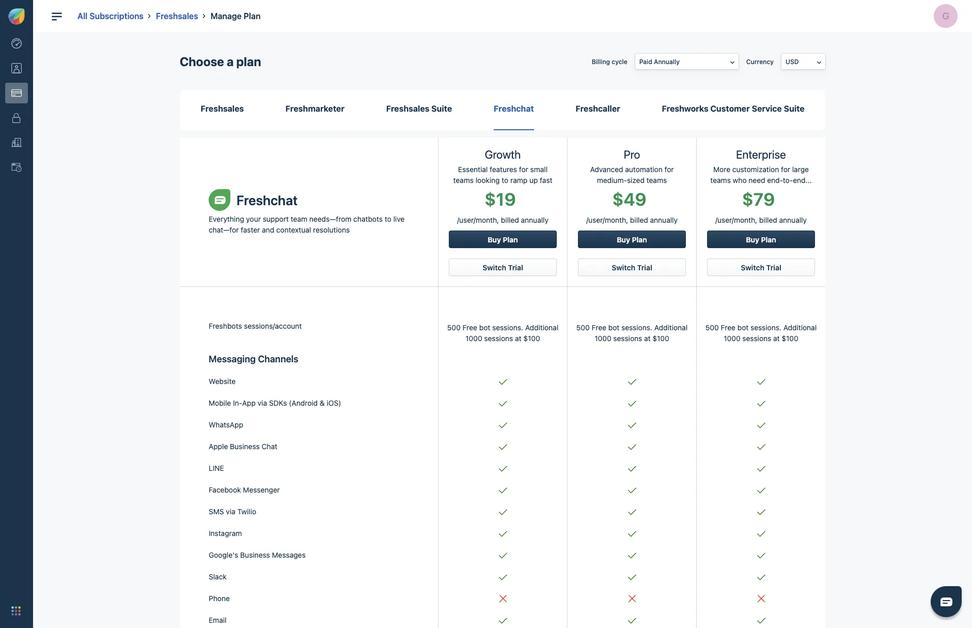 Task type: locate. For each thing, give the bounding box(es) containing it.
teams
[[454, 176, 474, 185], [647, 176, 668, 185], [711, 176, 731, 185]]

3 bot from the left
[[738, 323, 749, 332]]

0 horizontal spatial via
[[226, 507, 236, 516]]

/user/month, for $49
[[587, 216, 629, 225]]

ons
[[291, 186, 310, 198]]

3 annually from the left
[[780, 216, 808, 225]]

1 $100 from the left
[[524, 334, 541, 343]]

annually down to-
[[780, 216, 808, 225]]

quote
[[360, 227, 383, 237]]

to down features at the top
[[502, 176, 509, 185]]

1 switch trial from the left
[[483, 263, 524, 272]]

/user/month, for $79
[[716, 216, 758, 225]]

1 vertical spatial via
[[226, 507, 236, 516]]

3 /user/month, from the left
[[716, 216, 758, 225]]

0 horizontal spatial at
[[515, 334, 522, 343]]

subscriptions
[[90, 11, 144, 21]]

/user/month, billed annually down $79
[[716, 216, 808, 225]]

support
[[263, 214, 289, 223]]

switch trial button for $49
[[579, 259, 687, 276]]

3 billed from the left
[[760, 216, 778, 225]]

buy down $49
[[617, 235, 631, 244]]

freshchat
[[494, 104, 534, 113], [237, 192, 298, 208]]

2 horizontal spatial 1000
[[724, 334, 741, 343]]

1 horizontal spatial $100
[[653, 334, 670, 343]]

1 horizontal spatial switch trial button
[[579, 259, 687, 276]]

1 horizontal spatial annually
[[651, 216, 678, 225]]

2 horizontal spatial buy plan button
[[708, 231, 816, 248]]

1 horizontal spatial via
[[258, 399, 267, 408]]

sized
[[628, 176, 645, 185]]

0 horizontal spatial buy plan button
[[449, 231, 557, 248]]

and for ndas
[[347, 251, 358, 258]]

icon/cross big image
[[500, 595, 507, 602], [629, 595, 636, 602], [758, 595, 765, 602]]

buy plan button up editor. on the top of page
[[449, 231, 557, 248]]

2 billed from the left
[[631, 216, 649, 225]]

2 free from the left
[[592, 323, 607, 332]]

1 1000 from the left
[[466, 334, 483, 343]]

1 horizontal spatial sessions.
[[622, 323, 653, 332]]

freshbots sessions/account
[[209, 322, 302, 331]]

plan down $79
[[762, 235, 777, 244]]

3 /user/month, billed annually from the left
[[716, 216, 808, 225]]

0 horizontal spatial additional
[[526, 323, 559, 332]]

billed down $19
[[501, 216, 519, 225]]

1 horizontal spatial switch trial
[[612, 263, 653, 272]]

whatsapp
[[209, 421, 243, 429]]

$49
[[613, 189, 647, 210]]

buy
[[488, 235, 501, 244], [617, 235, 631, 244], [747, 235, 760, 244]]

1 horizontal spatial to
[[385, 214, 392, 223]]

1 buy from the left
[[488, 235, 501, 244]]

1 additional from the left
[[526, 323, 559, 332]]

for inside more customization for large teams who need end-to-end
[[782, 165, 791, 174]]

1 horizontal spatial switch
[[612, 263, 636, 272]]

1 horizontal spatial enterprise
[[737, 148, 787, 162]]

0 vertical spatial via
[[258, 399, 267, 408]]

1 500 from the left
[[448, 323, 461, 332]]

enterprise up customization
[[737, 148, 787, 162]]

3 free from the left
[[721, 323, 736, 332]]

0 horizontal spatial trial
[[509, 263, 524, 272]]

1 horizontal spatial 500 free bot sessions. additional 1000 sessions at $100
[[577, 323, 688, 343]]

manage down helps
[[297, 258, 320, 266]]

billed down $49
[[631, 216, 649, 225]]

via right sms
[[226, 507, 236, 516]]

add
[[270, 186, 289, 198]]

automation
[[626, 165, 663, 174]]

0 horizontal spatial 1000
[[466, 334, 483, 343]]

buy plan down $79
[[747, 235, 777, 244]]

in-
[[233, 399, 242, 408]]

2 horizontal spatial 500 free bot sessions. additional 1000 sessions at $100
[[706, 323, 817, 343]]

2 horizontal spatial trial
[[767, 263, 782, 272]]

3 buy from the left
[[747, 235, 760, 244]]

2 /user/month, from the left
[[587, 216, 629, 225]]

company-
[[344, 243, 373, 251]]

paid annually button
[[636, 54, 739, 69]]

0 horizontal spatial enterprise
[[290, 129, 330, 138]]

buy plan button for $79
[[708, 231, 816, 248]]

billed for $19
[[501, 216, 519, 225]]

annually
[[521, 216, 549, 225], [651, 216, 678, 225], [780, 216, 808, 225]]

annually for $19
[[521, 216, 549, 225]]

choose a plan
[[180, 54, 261, 69]]

0 horizontal spatial /user/month, billed annually
[[458, 216, 549, 225]]

billed down $79
[[760, 216, 778, 225]]

2 sessions from the left
[[614, 334, 643, 343]]

1 vertical spatial manage
[[297, 258, 320, 266]]

freshbots
[[209, 322, 242, 331]]

organization image
[[11, 138, 22, 148]]

2 horizontal spatial and
[[382, 258, 392, 266]]

0 horizontal spatial $100
[[524, 334, 541, 343]]

to inside everything your support team needs—from chatbots to live chat—for faster and contextual resolutions
[[385, 214, 392, 223]]

0 horizontal spatial 500
[[448, 323, 461, 332]]

1 horizontal spatial additional
[[655, 323, 688, 332]]

0 vertical spatial manage
[[211, 11, 242, 21]]

2 horizontal spatial sessions.
[[751, 323, 782, 332]]

0 horizontal spatial switch
[[483, 263, 507, 272]]

teams inside the growth essential features for small teams looking to ramp up fast $19
[[454, 176, 474, 185]]

plan down $19
[[503, 235, 518, 244]]

for left the trial
[[354, 186, 366, 198]]

buy plan button down $49
[[579, 231, 687, 248]]

to left live in the top of the page
[[385, 214, 392, 223]]

profile picture image
[[935, 4, 958, 28]]

2 horizontal spatial at
[[774, 334, 780, 343]]

for inside the growth essential features for small teams looking to ramp up fast $19
[[520, 165, 529, 174]]

2 horizontal spatial icon/cross big image
[[758, 595, 765, 602]]

$19
[[485, 189, 516, 210]]

at for second icon/cross big from right
[[645, 334, 651, 343]]

2 additional from the left
[[655, 323, 688, 332]]

(android
[[289, 399, 318, 408]]

template
[[436, 251, 462, 258]]

3 500 from the left
[[706, 323, 719, 332]]

my subscriptions image
[[11, 88, 22, 98]]

/user/month, billed annually
[[458, 216, 549, 225], [587, 216, 678, 225], [716, 216, 808, 225]]

billed
[[501, 216, 519, 225], [631, 216, 649, 225], [760, 216, 778, 225]]

manage up choose a plan
[[211, 11, 242, 21]]

2 horizontal spatial /user/month,
[[716, 216, 758, 225]]

1 horizontal spatial teams
[[647, 176, 668, 185]]

1 horizontal spatial buy plan
[[617, 235, 648, 244]]

business for chat
[[230, 442, 260, 451]]

2 /user/month, billed annually from the left
[[587, 216, 678, 225]]

chat
[[262, 442, 278, 451]]

business left chat
[[230, 442, 260, 451]]

2 suite from the left
[[785, 104, 805, 113]]

for right automation
[[665, 165, 674, 174]]

2 horizontal spatial annually
[[780, 216, 808, 225]]

using
[[378, 251, 394, 258]]

2 switch trial from the left
[[612, 263, 653, 272]]

0 horizontal spatial annually
[[521, 216, 549, 225]]

paid
[[640, 58, 653, 65]]

additional for second icon/cross big from right
[[655, 323, 688, 332]]

0 horizontal spatial sessions
[[485, 334, 514, 343]]

2 horizontal spatial switch trial
[[741, 263, 782, 272]]

your
[[246, 214, 261, 223], [322, 258, 335, 266]]

plan for $19
[[503, 235, 518, 244]]

messages
[[272, 551, 306, 560]]

2 horizontal spatial billed
[[760, 216, 778, 225]]

to right quotes
[[319, 266, 324, 274]]

1 horizontal spatial and
[[347, 251, 358, 258]]

0 vertical spatial business
[[230, 442, 260, 451]]

plan down $49
[[633, 235, 648, 244]]

2 500 from the left
[[577, 323, 590, 332]]

1 vertical spatial business
[[240, 551, 270, 560]]

to
[[502, 176, 509, 185], [385, 214, 392, 223], [319, 266, 324, 274]]

buy right quotes,
[[488, 235, 501, 244]]

1 horizontal spatial sessions
[[614, 334, 643, 343]]

0 horizontal spatial buy plan
[[488, 235, 518, 244]]

$100 for third icon/cross big from the right
[[524, 334, 541, 343]]

and left ndas at the left of the page
[[347, 251, 358, 258]]

proposals,
[[297, 251, 327, 258]]

2 annually from the left
[[651, 216, 678, 225]]

/user/month,
[[458, 216, 499, 225], [587, 216, 629, 225], [716, 216, 758, 225]]

business right google's
[[240, 551, 270, 560]]

2 bot from the left
[[609, 323, 620, 332]]

messaging channels
[[209, 354, 299, 365]]

1 /user/month, billed annually from the left
[[458, 216, 549, 225]]

for inside pro advanced automation for medium-sized teams $49
[[665, 165, 674, 174]]

sms via twilio
[[209, 507, 257, 516]]

built-
[[414, 251, 429, 258]]

for up ramp
[[520, 165, 529, 174]]

1 teams from the left
[[454, 176, 474, 185]]

1 trial from the left
[[509, 263, 524, 272]]

1 horizontal spatial /user/month,
[[587, 216, 629, 225]]

ios)
[[327, 399, 341, 408]]

buy plan down $49
[[617, 235, 648, 244]]

3 $100 from the left
[[782, 334, 799, 343]]

business for messages
[[240, 551, 270, 560]]

3 buy plan from the left
[[747, 235, 777, 244]]

all
[[78, 11, 88, 21]]

for for growth
[[520, 165, 529, 174]]

facebook
[[209, 486, 241, 494]]

None text field
[[376, 129, 407, 144]]

and down branded
[[382, 258, 392, 266]]

plan down freshmarketer
[[290, 115, 307, 123]]

2 500 free bot sessions. additional 1000 sessions at $100 from the left
[[577, 323, 688, 343]]

1 horizontal spatial /user/month, billed annually
[[587, 216, 678, 225]]

bot for second icon/cross big from right
[[609, 323, 620, 332]]

1 buy plan from the left
[[488, 235, 518, 244]]

3 sessions from the left
[[743, 334, 772, 343]]

plan up plan
[[244, 11, 261, 21]]

/user/month, billed annually for $79
[[716, 216, 808, 225]]

1 billed from the left
[[501, 216, 519, 225]]

users image
[[11, 63, 22, 74]]

0 horizontal spatial /user/month,
[[458, 216, 499, 225]]

2 buy plan button from the left
[[579, 231, 687, 248]]

freshworks switcher image
[[11, 606, 21, 616]]

buy plan for $19
[[488, 235, 518, 244]]

1 switch trial button from the left
[[449, 259, 557, 276]]

1 vertical spatial freshchat
[[237, 192, 298, 208]]

1 bot from the left
[[480, 323, 491, 332]]

sessions for third icon/cross big from the right
[[485, 334, 514, 343]]

2 horizontal spatial switch trial button
[[708, 259, 816, 276]]

1 horizontal spatial buy
[[617, 235, 631, 244]]

2 horizontal spatial switch
[[741, 263, 765, 272]]

and
[[262, 225, 275, 234], [347, 251, 358, 258], [382, 258, 392, 266]]

advanced
[[591, 165, 624, 174]]

3 additional from the left
[[784, 323, 817, 332]]

billed for $49
[[631, 216, 649, 225]]

icon/check big image
[[499, 379, 507, 385], [628, 379, 637, 385], [758, 379, 766, 385], [499, 401, 507, 407], [628, 401, 637, 407], [758, 401, 766, 407], [499, 423, 507, 429], [628, 423, 637, 429], [758, 423, 766, 429], [499, 444, 507, 450], [628, 444, 637, 450], [758, 444, 766, 450], [499, 466, 507, 472], [628, 466, 637, 472], [758, 466, 766, 472], [499, 488, 507, 494], [628, 488, 637, 494], [758, 488, 766, 494], [499, 509, 507, 516], [628, 509, 637, 516], [758, 509, 766, 516], [499, 531, 507, 537], [628, 531, 637, 537], [758, 531, 766, 537], [499, 553, 507, 559], [628, 553, 637, 559], [758, 553, 766, 559], [499, 575, 507, 581], [628, 575, 637, 581], [758, 575, 766, 581], [499, 618, 507, 624], [628, 618, 637, 624], [758, 618, 766, 624]]

1 horizontal spatial trial
[[638, 263, 653, 272]]

0 horizontal spatial 500 free bot sessions. additional 1000 sessions at $100
[[448, 323, 559, 343]]

2 horizontal spatial teams
[[711, 176, 731, 185]]

1 horizontal spatial your
[[322, 258, 335, 266]]

1 at from the left
[[515, 334, 522, 343]]

2 horizontal spatial free
[[721, 323, 736, 332]]

up
[[530, 176, 538, 185]]

annually for $79
[[780, 216, 808, 225]]

configure
[[297, 227, 335, 237]]

/user/month, down $19
[[458, 216, 499, 225]]

team
[[291, 214, 308, 223]]

rich
[[401, 251, 412, 258]]

2 horizontal spatial bot
[[738, 323, 749, 332]]

via right the app
[[258, 399, 267, 408]]

1 horizontal spatial icon/cross big image
[[629, 595, 636, 602]]

1 vertical spatial enterprise
[[737, 148, 787, 162]]

2 at from the left
[[645, 334, 651, 343]]

teams down more at the right of the page
[[711, 176, 731, 185]]

0 horizontal spatial billed
[[501, 216, 519, 225]]

1 horizontal spatial suite
[[785, 104, 805, 113]]

0 vertical spatial to
[[502, 176, 509, 185]]

in
[[429, 251, 434, 258]]

1 free from the left
[[463, 323, 478, 332]]

app
[[242, 399, 256, 408]]

1 sessions. from the left
[[493, 323, 524, 332]]

free for second icon/cross big from right
[[592, 323, 607, 332]]

1 horizontal spatial freshchat
[[494, 104, 534, 113]]

enterprise down freshmarketer
[[290, 129, 330, 138]]

1 horizontal spatial a
[[396, 251, 399, 258]]

end
[[794, 176, 806, 185]]

2 horizontal spatial sessions
[[743, 334, 772, 343]]

to inside the growth essential features for small teams looking to ramp up fast $19
[[502, 176, 509, 185]]

medium-
[[598, 176, 628, 185]]

your up faster
[[246, 214, 261, 223]]

line
[[209, 464, 224, 473]]

live
[[394, 214, 405, 223]]

freshchat up support
[[237, 192, 298, 208]]

2 switch from the left
[[612, 263, 636, 272]]

annually down pro advanced automation for medium-sized teams $49
[[651, 216, 678, 225]]

1 horizontal spatial bot
[[609, 323, 620, 332]]

and down support
[[262, 225, 275, 234]]

0 horizontal spatial and
[[262, 225, 275, 234]]

buy plan button down $79
[[708, 231, 816, 248]]

1 vertical spatial your
[[322, 258, 335, 266]]

annually for $49
[[651, 216, 678, 225]]

usd
[[786, 58, 800, 65]]

bot for third icon/cross big from the right
[[480, 323, 491, 332]]

your down the build
[[322, 258, 335, 266]]

contextual
[[277, 225, 311, 234]]

1 switch from the left
[[483, 263, 507, 272]]

1 horizontal spatial 500
[[577, 323, 590, 332]]

buy for $49
[[617, 235, 631, 244]]

0 horizontal spatial sessions.
[[493, 323, 524, 332]]

500 free bot sessions. additional 1000 sessions at $100
[[448, 323, 559, 343], [577, 323, 688, 343], [706, 323, 817, 343]]

3 sessions. from the left
[[751, 323, 782, 332]]

buy plan for $49
[[617, 235, 648, 244]]

0 horizontal spatial icon/cross big image
[[500, 595, 507, 602]]

faster
[[241, 225, 260, 234]]

1 vertical spatial to
[[385, 214, 392, 223]]

bot for first icon/cross big from right
[[738, 323, 749, 332]]

1 horizontal spatial free
[[592, 323, 607, 332]]

a left plan
[[227, 54, 234, 69]]

teams down essential on the top
[[454, 176, 474, 185]]

a left rich
[[396, 251, 399, 258]]

for for add
[[354, 186, 366, 198]]

2 horizontal spatial buy
[[747, 235, 760, 244]]

annually down up
[[521, 216, 549, 225]]

for up to-
[[782, 165, 791, 174]]

/user/month, down $79
[[716, 216, 758, 225]]

1 annually from the left
[[521, 216, 549, 225]]

1 buy plan button from the left
[[449, 231, 557, 248]]

your inside everything your support team needs—from chatbots to live chat—for faster and contextual resolutions
[[246, 214, 261, 223]]

2 horizontal spatial to
[[502, 176, 509, 185]]

0 horizontal spatial buy
[[488, 235, 501, 244]]

pro advanced automation for medium-sized teams $49
[[591, 148, 676, 210]]

2 horizontal spatial additional
[[784, 323, 817, 332]]

buy down $79
[[747, 235, 760, 244]]

pro
[[624, 148, 641, 162]]

2 vertical spatial to
[[319, 266, 324, 274]]

2 horizontal spatial /user/month, billed annually
[[716, 216, 808, 225]]

1 horizontal spatial buy plan button
[[579, 231, 687, 248]]

1 vertical spatial a
[[396, 251, 399, 258]]

2 teams from the left
[[647, 176, 668, 185]]

3 switch trial from the left
[[741, 263, 782, 272]]

trial
[[509, 263, 524, 272], [638, 263, 653, 272], [767, 263, 782, 272]]

1 sessions from the left
[[485, 334, 514, 343]]

2 $100 from the left
[[653, 334, 670, 343]]

/user/month, billed annually down $49
[[587, 216, 678, 225]]

2 switch trial button from the left
[[579, 259, 687, 276]]

2 horizontal spatial buy plan
[[747, 235, 777, 244]]

0 horizontal spatial switch trial
[[483, 263, 524, 272]]

and for contextual
[[262, 225, 275, 234]]

2 buy from the left
[[617, 235, 631, 244]]

slack
[[209, 573, 227, 581]]

3 teams from the left
[[711, 176, 731, 185]]

1 500 free bot sessions. additional 1000 sessions at $100 from the left
[[448, 323, 559, 343]]

0 horizontal spatial switch trial button
[[449, 259, 557, 276]]

0 vertical spatial a
[[227, 54, 234, 69]]

2 trial from the left
[[638, 263, 653, 272]]

all subscriptions link
[[78, 11, 144, 21]]

buy plan down $19
[[488, 235, 518, 244]]

None checkbox
[[284, 229, 292, 237]]

quotes
[[297, 266, 317, 274]]

1 horizontal spatial billed
[[631, 216, 649, 225]]

switch
[[483, 263, 507, 272], [612, 263, 636, 272], [741, 263, 765, 272]]

1 horizontal spatial manage
[[297, 258, 320, 266]]

0 vertical spatial your
[[246, 214, 261, 223]]

3 buy plan button from the left
[[708, 231, 816, 248]]

features
[[490, 165, 518, 174]]

teams down automation
[[647, 176, 668, 185]]

3 trial from the left
[[767, 263, 782, 272]]

2 horizontal spatial 500
[[706, 323, 719, 332]]

sdks
[[269, 399, 287, 408]]

/user/month, down $49
[[587, 216, 629, 225]]

mobile
[[209, 399, 231, 408]]

0 horizontal spatial bot
[[480, 323, 491, 332]]

0 horizontal spatial to
[[319, 266, 324, 274]]

3 1000 from the left
[[724, 334, 741, 343]]

and inside everything your support team needs—from chatbots to live chat—for faster and contextual resolutions
[[262, 225, 275, 234]]

0 vertical spatial freshchat
[[494, 104, 534, 113]]

who
[[733, 176, 747, 185]]

chatbots
[[354, 214, 383, 223]]

3 at from the left
[[774, 334, 780, 343]]

free for third icon/cross big from the right
[[463, 323, 478, 332]]

0 horizontal spatial teams
[[454, 176, 474, 185]]

freshchat up growth
[[494, 104, 534, 113]]

growth
[[485, 148, 521, 162]]

1 /user/month, from the left
[[458, 216, 499, 225]]

/user/month, billed annually down $19
[[458, 216, 549, 225]]

2 buy plan from the left
[[617, 235, 648, 244]]

service
[[752, 104, 783, 113]]

freshsales link
[[156, 11, 198, 21]]



Task type: vqa. For each thing, say whether or not it's contained in the screenshot.
ADDITIONAL corresponding to first icon/cross big from the right
yes



Task type: describe. For each thing, give the bounding box(es) containing it.
instagram
[[209, 529, 242, 538]]

3 500 free bot sessions. additional 1000 sessions at $100 from the left
[[706, 323, 817, 343]]

plan for $79
[[762, 235, 777, 244]]

fast
[[540, 176, 553, 185]]

freshmarketer
[[286, 104, 345, 113]]

manage inside helps you build company-branded documents like quotes, proposals, msas and ndas using a rich built-in template editor. manage your catalog pricing and discounts; send accurate quotes to contacts.
[[297, 258, 320, 266]]

helps you build company-branded documents like quotes, proposals, msas and ndas using a rich built-in template editor. manage your catalog pricing and discounts; send accurate quotes to contacts.
[[297, 243, 482, 274]]

essential
[[458, 165, 488, 174]]

looking
[[476, 176, 500, 185]]

trial for $49
[[638, 263, 653, 272]]

freshcaller
[[576, 104, 621, 113]]

total
[[375, 115, 395, 123]]

more customization for large teams who need end-to-end
[[711, 165, 812, 185]]

usd button
[[782, 54, 826, 69]]

3 switch trial button from the left
[[708, 259, 816, 276]]

teams inside more customization for large teams who need end-to-end
[[711, 176, 731, 185]]

billing cycle
[[592, 58, 628, 65]]

0 horizontal spatial freshchat
[[237, 192, 298, 208]]

price
[[337, 227, 357, 237]]

freshworks icon image
[[8, 8, 25, 25]]

freshsales suite
[[386, 104, 453, 113]]

users
[[397, 115, 418, 123]]

twilio
[[238, 507, 257, 516]]

small
[[531, 165, 548, 174]]

freshsales image
[[290, 86, 302, 98]]

everything
[[209, 214, 244, 223]]

freshworks
[[662, 104, 709, 113]]

$100 for second icon/cross big from right
[[653, 334, 670, 343]]

buy for $79
[[747, 235, 760, 244]]

more
[[714, 165, 731, 174]]

0 horizontal spatial a
[[227, 54, 234, 69]]

plan for $49
[[633, 235, 648, 244]]

msas
[[329, 251, 346, 258]]

total users
[[375, 115, 418, 123]]

to inside helps you build company-branded documents like quotes, proposals, msas and ndas using a rich built-in template editor. manage your catalog pricing and discounts; send accurate quotes to contacts.
[[319, 266, 324, 274]]

editor.
[[463, 251, 482, 258]]

sessions/account
[[244, 322, 302, 331]]

catalog
[[336, 258, 358, 266]]

messaging
[[209, 354, 256, 365]]

sms
[[209, 507, 224, 516]]

security image
[[11, 113, 22, 123]]

trial for $19
[[509, 263, 524, 272]]

1 suite from the left
[[432, 104, 453, 113]]

documents
[[399, 243, 432, 251]]

quotes,
[[445, 243, 467, 251]]

0 vertical spatial enterprise
[[290, 129, 330, 138]]

apple
[[209, 442, 228, 451]]

resolutions
[[313, 225, 350, 234]]

email
[[209, 616, 227, 625]]

free for first icon/cross big from right
[[721, 323, 736, 332]]

0 horizontal spatial manage
[[211, 11, 242, 21]]

available
[[312, 186, 351, 198]]

all subscriptions
[[78, 11, 144, 21]]

accurate
[[442, 258, 468, 266]]

/user/month, for $19
[[458, 216, 499, 225]]

growth essential features for small teams looking to ramp up fast $19
[[454, 148, 553, 210]]

annually
[[655, 58, 680, 65]]

cycle
[[612, 58, 628, 65]]

pricing
[[360, 258, 380, 266]]

paid annually
[[640, 58, 680, 65]]

manage plan
[[211, 11, 261, 21]]

mobile in-app via sdks (android & ios)
[[209, 399, 341, 408]]

freshdesk_messaging_cloud image
[[209, 189, 231, 211]]

plan
[[236, 54, 261, 69]]

buy plan button for $49
[[579, 231, 687, 248]]

1 icon/cross big image from the left
[[500, 595, 507, 602]]

apple business chat
[[209, 442, 278, 451]]

you
[[315, 243, 326, 251]]

google's business messages
[[209, 551, 306, 560]]

contacts.
[[326, 266, 353, 274]]

3 icon/cross big image from the left
[[758, 595, 765, 602]]

500 for third icon/cross big from the right
[[448, 323, 461, 332]]

audit logs image
[[11, 162, 22, 173]]

currency
[[747, 58, 774, 65]]

additional for first icon/cross big from right
[[784, 323, 817, 332]]

send
[[426, 258, 440, 266]]

3 switch from the left
[[741, 263, 765, 272]]

customer
[[711, 104, 751, 113]]

switch trial for $49
[[612, 263, 653, 272]]

switch trial button for to
[[449, 259, 557, 276]]

trial for $79
[[767, 263, 782, 272]]

choose
[[180, 54, 224, 69]]

...
[[806, 176, 812, 185]]

sessions for first icon/cross big from right
[[743, 334, 772, 343]]

large
[[793, 165, 810, 174]]

chat—for
[[209, 225, 239, 234]]

facebook messenger
[[209, 486, 280, 494]]

billed for $79
[[760, 216, 778, 225]]

channels
[[258, 354, 299, 365]]

teams inside pro advanced automation for medium-sized teams $49
[[647, 176, 668, 185]]

trial
[[369, 186, 385, 198]]

(cpq)
[[385, 227, 409, 237]]

2 icon/cross big image from the left
[[629, 595, 636, 602]]

switch for to
[[483, 263, 507, 272]]

at for third icon/cross big from the right
[[515, 334, 522, 343]]

buy plan for $79
[[747, 235, 777, 244]]

phone
[[209, 594, 230, 603]]

buy plan button for $19
[[449, 231, 557, 248]]

2 sessions. from the left
[[622, 323, 653, 332]]

additional for third icon/cross big from the right
[[526, 323, 559, 332]]

freshworks customer service suite
[[662, 104, 805, 113]]

website
[[209, 377, 236, 386]]

sessions for second icon/cross big from right
[[614, 334, 643, 343]]

to-
[[784, 176, 794, 185]]

helps
[[297, 243, 314, 251]]

500 for second icon/cross big from right
[[577, 323, 590, 332]]

billing
[[592, 58, 611, 65]]

2 1000 from the left
[[595, 334, 612, 343]]

customization
[[733, 165, 780, 174]]

messenger
[[243, 486, 280, 494]]

a inside helps you build company-branded documents like quotes, proposals, msas and ndas using a rich built-in template editor. manage your catalog pricing and discounts; send accurate quotes to contacts.
[[396, 251, 399, 258]]

500 for first icon/cross big from right
[[706, 323, 719, 332]]

buy for $19
[[488, 235, 501, 244]]

switch trial for to
[[483, 263, 524, 272]]

for for pro
[[665, 165, 674, 174]]

at for first icon/cross big from right
[[774, 334, 780, 343]]

google's
[[209, 551, 239, 560]]

switch for $49
[[612, 263, 636, 272]]

$79
[[743, 189, 776, 210]]

your inside helps you build company-branded documents like quotes, proposals, msas and ndas using a rich built-in template editor. manage your catalog pricing and discounts; send accurate quotes to contacts.
[[322, 258, 335, 266]]

neo admin center image
[[11, 38, 22, 49]]

/user/month, billed annually for $19
[[458, 216, 549, 225]]

/user/month, billed annually for $49
[[587, 216, 678, 225]]

$100 for first icon/cross big from right
[[782, 334, 799, 343]]

need
[[749, 176, 766, 185]]

branded
[[373, 243, 397, 251]]

configure price quote (cpq)
[[297, 227, 409, 237]]



